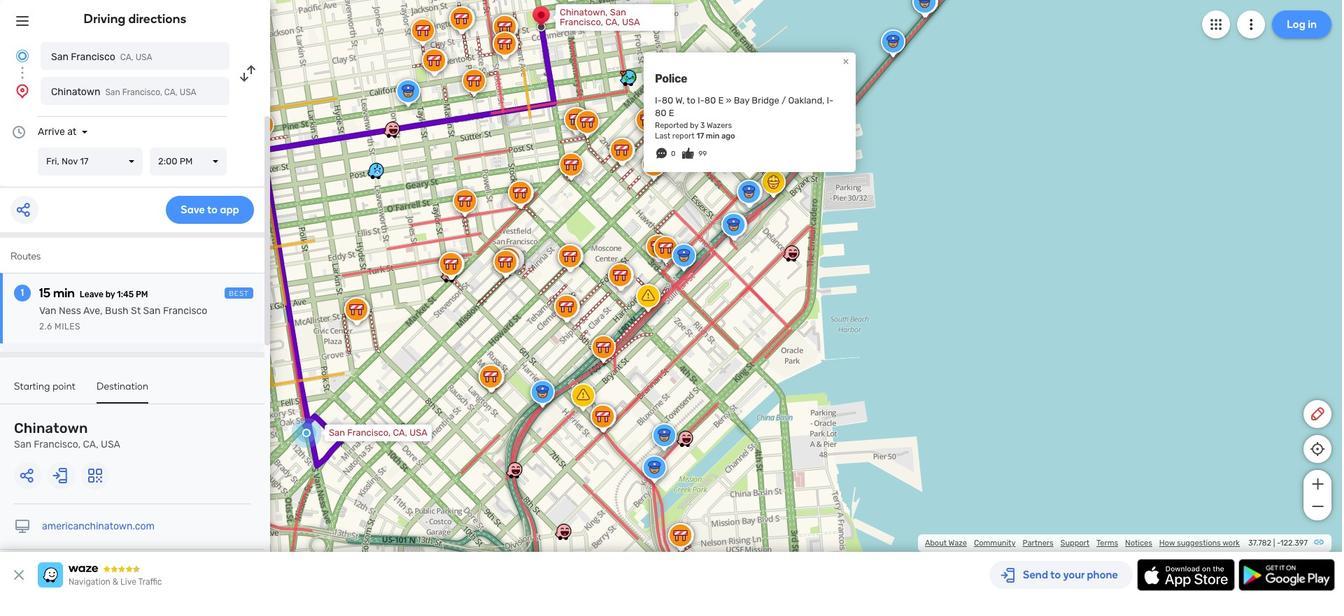 Task type: locate. For each thing, give the bounding box(es) containing it.
0 vertical spatial francisco
[[71, 51, 115, 63]]

17 right nov
[[80, 156, 89, 167]]

pm inside 15 min leave by 1:45 pm
[[136, 290, 148, 300]]

san francisco, ca, usa
[[329, 428, 428, 438]]

w,
[[676, 95, 685, 105]]

0 horizontal spatial 17
[[80, 156, 89, 167]]

17 down 3
[[697, 132, 705, 141]]

how
[[1160, 539, 1176, 548]]

by inside i-80 w, to i-80 e » bay bridge / oakland, i- 80 e reported by 3 wazers last report 17 min ago
[[690, 121, 699, 130]]

0 vertical spatial pm
[[180, 156, 193, 167]]

waze
[[949, 539, 968, 548]]

0
[[671, 150, 676, 158]]

0 horizontal spatial pm
[[136, 290, 148, 300]]

notices link
[[1126, 539, 1153, 548]]

navigation
[[69, 578, 111, 587]]

0 horizontal spatial i-
[[655, 95, 662, 105]]

0 horizontal spatial francisco
[[71, 51, 115, 63]]

3 i- from the left
[[827, 95, 834, 105]]

francisco,
[[560, 17, 604, 27], [122, 88, 162, 97], [348, 428, 391, 438], [34, 439, 81, 451]]

2:00 pm list box
[[150, 148, 227, 176]]

pm right 1:45 in the left of the page
[[136, 290, 148, 300]]

about waze community partners support terms notices how suggestions work
[[926, 539, 1241, 548]]

san francisco ca, usa
[[51, 51, 152, 63]]

van
[[39, 305, 56, 317]]

80 up reported
[[655, 108, 667, 118]]

by left 3
[[690, 121, 699, 130]]

support link
[[1061, 539, 1090, 548]]

community
[[975, 539, 1016, 548]]

3
[[701, 121, 705, 130]]

fri,
[[46, 156, 59, 167]]

san inside van ness ave, bush st san francisco 2.6 miles
[[143, 305, 161, 317]]

arrive at
[[38, 126, 77, 138]]

chinatown down 'starting point' "button" in the bottom of the page
[[14, 420, 88, 437]]

0 horizontal spatial by
[[105, 290, 115, 300]]

chinatown
[[51, 86, 100, 98], [14, 420, 88, 437]]

nov
[[62, 156, 78, 167]]

ago
[[722, 132, 736, 141]]

oakland,
[[789, 95, 825, 105]]

80
[[662, 95, 674, 105], [705, 95, 717, 105], [655, 108, 667, 118]]

1 vertical spatial 17
[[80, 156, 89, 167]]

community link
[[975, 539, 1016, 548]]

ness
[[59, 305, 81, 317]]

partners
[[1023, 539, 1054, 548]]

by inside 15 min leave by 1:45 pm
[[105, 290, 115, 300]]

chinatown up at
[[51, 86, 100, 98]]

e left » at the top right of page
[[719, 95, 724, 105]]

i-
[[655, 95, 662, 105], [698, 95, 705, 105], [827, 95, 834, 105]]

francisco down driving
[[71, 51, 115, 63]]

|
[[1274, 539, 1276, 548]]

zoom out image
[[1310, 499, 1327, 515]]

0 vertical spatial chinatown
[[51, 86, 100, 98]]

chinatown san francisco, ca, usa down san francisco ca, usa
[[51, 86, 196, 98]]

pm
[[180, 156, 193, 167], [136, 290, 148, 300]]

/
[[782, 95, 787, 105]]

bay
[[734, 95, 750, 105]]

80 left » at the top right of page
[[705, 95, 717, 105]]

0 horizontal spatial min
[[53, 286, 75, 301]]

1 horizontal spatial e
[[719, 95, 724, 105]]

1 horizontal spatial min
[[706, 132, 720, 141]]

min
[[706, 132, 720, 141], [53, 286, 75, 301]]

i- right oakland,
[[827, 95, 834, 105]]

1 i- from the left
[[655, 95, 662, 105]]

0 vertical spatial 17
[[697, 132, 705, 141]]

francisco
[[71, 51, 115, 63], [163, 305, 208, 317]]

0 vertical spatial by
[[690, 121, 699, 130]]

1 horizontal spatial by
[[690, 121, 699, 130]]

chinatown san francisco, ca, usa
[[51, 86, 196, 98], [14, 420, 120, 451]]

e up reported
[[669, 108, 675, 118]]

i- right 'to'
[[698, 95, 705, 105]]

17
[[697, 132, 705, 141], [80, 156, 89, 167]]

e
[[719, 95, 724, 105], [669, 108, 675, 118]]

min down wazers
[[706, 132, 720, 141]]

1
[[21, 287, 24, 299]]

reported
[[655, 121, 689, 130]]

1 horizontal spatial i-
[[698, 95, 705, 105]]

usa
[[622, 17, 640, 27], [136, 53, 152, 62], [180, 88, 196, 97], [410, 428, 428, 438], [101, 439, 120, 451]]

last
[[655, 132, 671, 141]]

destination
[[97, 381, 149, 393]]

× link
[[840, 54, 853, 68]]

partners link
[[1023, 539, 1054, 548]]

ca, inside "chinatown, san francisco, ca, usa"
[[606, 17, 620, 27]]

pm right 2:00
[[180, 156, 193, 167]]

how suggestions work link
[[1160, 539, 1241, 548]]

san
[[610, 7, 627, 18], [51, 51, 69, 63], [105, 88, 120, 97], [143, 305, 161, 317], [329, 428, 345, 438], [14, 439, 31, 451]]

chinatown san francisco, ca, usa down point
[[14, 420, 120, 451]]

by left 1:45 in the left of the page
[[105, 290, 115, 300]]

37.782
[[1249, 539, 1272, 548]]

1 vertical spatial e
[[669, 108, 675, 118]]

i- left w,
[[655, 95, 662, 105]]

1 vertical spatial by
[[105, 290, 115, 300]]

1 vertical spatial pm
[[136, 290, 148, 300]]

francisco right st
[[163, 305, 208, 317]]

by
[[690, 121, 699, 130], [105, 290, 115, 300]]

pencil image
[[1310, 406, 1327, 423]]

2 horizontal spatial i-
[[827, 95, 834, 105]]

min up the ness
[[53, 286, 75, 301]]

1 vertical spatial francisco
[[163, 305, 208, 317]]

0 horizontal spatial e
[[669, 108, 675, 118]]

0 vertical spatial min
[[706, 132, 720, 141]]

37.782 | -122.397
[[1249, 539, 1309, 548]]

i-80 w, to i-80 e » bay bridge / oakland, i- 80 e reported by 3 wazers last report 17 min ago
[[655, 95, 834, 141]]

1:45
[[117, 290, 134, 300]]

ca,
[[606, 17, 620, 27], [120, 53, 134, 62], [164, 88, 178, 97], [393, 428, 408, 438], [83, 439, 98, 451]]

work
[[1223, 539, 1241, 548]]

bridge
[[752, 95, 780, 105]]

clock image
[[11, 124, 27, 141]]

1 horizontal spatial 17
[[697, 132, 705, 141]]

pm inside 'list box'
[[180, 156, 193, 167]]

destination button
[[97, 381, 149, 404]]

1 horizontal spatial francisco
[[163, 305, 208, 317]]

1 horizontal spatial pm
[[180, 156, 193, 167]]

2:00 pm
[[158, 156, 193, 167]]

arrive
[[38, 126, 65, 138]]

1 vertical spatial chinatown
[[14, 420, 88, 437]]

1 vertical spatial min
[[53, 286, 75, 301]]



Task type: describe. For each thing, give the bounding box(es) containing it.
routes
[[11, 251, 41, 263]]

15 min leave by 1:45 pm
[[39, 286, 148, 301]]

st
[[131, 305, 141, 317]]

-
[[1278, 539, 1281, 548]]

&
[[113, 578, 118, 587]]

2.6
[[39, 322, 52, 332]]

chinatown, san francisco, ca, usa
[[560, 7, 640, 27]]

traffic
[[138, 578, 162, 587]]

suggestions
[[1178, 539, 1222, 548]]

0 vertical spatial e
[[719, 95, 724, 105]]

navigation & live traffic
[[69, 578, 162, 587]]

starting
[[14, 381, 50, 393]]

0 vertical spatial chinatown san francisco, ca, usa
[[51, 86, 196, 98]]

americanchinatown.com link
[[42, 521, 155, 533]]

×
[[843, 54, 850, 68]]

2 i- from the left
[[698, 95, 705, 105]]

wazers
[[707, 121, 732, 130]]

1 vertical spatial chinatown san francisco, ca, usa
[[14, 420, 120, 451]]

driving
[[84, 11, 126, 27]]

starting point
[[14, 381, 76, 393]]

15
[[39, 286, 51, 301]]

zoom in image
[[1310, 476, 1327, 493]]

computer image
[[14, 519, 31, 536]]

point
[[53, 381, 76, 393]]

americanchinatown.com
[[42, 521, 155, 533]]

fri, nov 17
[[46, 156, 89, 167]]

min inside i-80 w, to i-80 e » bay bridge / oakland, i- 80 e reported by 3 wazers last report 17 min ago
[[706, 132, 720, 141]]

report
[[673, 132, 695, 141]]

san inside "chinatown, san francisco, ca, usa"
[[610, 7, 627, 18]]

17 inside i-80 w, to i-80 e » bay bridge / oakland, i- 80 e reported by 3 wazers last report 17 min ago
[[697, 132, 705, 141]]

at
[[67, 126, 77, 138]]

driving directions
[[84, 11, 187, 27]]

van ness ave, bush st san francisco 2.6 miles
[[39, 305, 208, 332]]

to
[[687, 95, 696, 105]]

best
[[229, 290, 249, 298]]

support
[[1061, 539, 1090, 548]]

about waze link
[[926, 539, 968, 548]]

terms link
[[1097, 539, 1119, 548]]

chinatown,
[[560, 7, 608, 18]]

»
[[726, 95, 732, 105]]

fri, nov 17 list box
[[38, 148, 143, 176]]

starting point button
[[14, 381, 76, 403]]

usa inside san francisco ca, usa
[[136, 53, 152, 62]]

location image
[[14, 83, 31, 99]]

ave,
[[83, 305, 103, 317]]

about
[[926, 539, 947, 548]]

miles
[[55, 322, 80, 332]]

francisco, inside "chinatown, san francisco, ca, usa"
[[560, 17, 604, 27]]

x image
[[11, 567, 27, 584]]

122.397
[[1281, 539, 1309, 548]]

directions
[[128, 11, 187, 27]]

80 left w,
[[662, 95, 674, 105]]

live
[[120, 578, 136, 587]]

2:00
[[158, 156, 177, 167]]

chinatown inside "chinatown san francisco, ca, usa"
[[14, 420, 88, 437]]

police
[[655, 72, 688, 85]]

usa inside "chinatown, san francisco, ca, usa"
[[622, 17, 640, 27]]

ca, inside san francisco ca, usa
[[120, 53, 134, 62]]

notices
[[1126, 539, 1153, 548]]

bush
[[105, 305, 129, 317]]

current location image
[[14, 48, 31, 64]]

99
[[699, 150, 707, 158]]

link image
[[1314, 537, 1325, 548]]

leave
[[80, 290, 104, 300]]

17 inside the fri, nov 17 list box
[[80, 156, 89, 167]]

francisco inside van ness ave, bush st san francisco 2.6 miles
[[163, 305, 208, 317]]

terms
[[1097, 539, 1119, 548]]



Task type: vqa. For each thing, say whether or not it's contained in the screenshot.
Routes
yes



